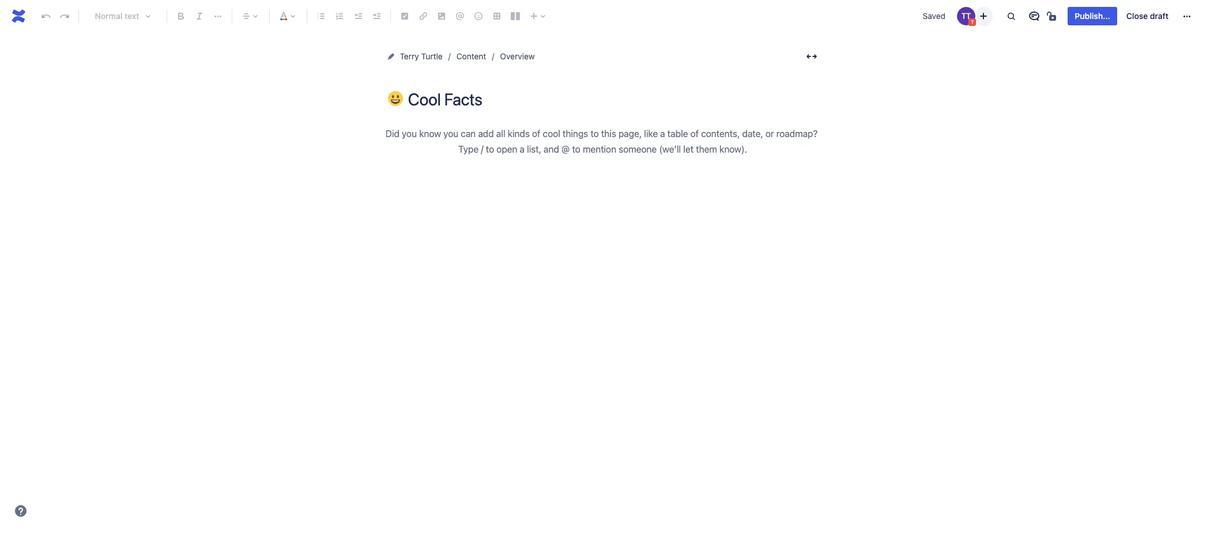 Task type: vqa. For each thing, say whether or not it's contained in the screenshot.
BOLD ⌘B icon
yes



Task type: locate. For each thing, give the bounding box(es) containing it.
content
[[456, 51, 486, 61]]

italic ⌘i image
[[193, 9, 206, 23]]

bold ⌘b image
[[174, 9, 188, 23]]

mention image
[[453, 9, 467, 23]]

overview
[[500, 51, 535, 61]]

terry turtle
[[400, 51, 443, 61]]

indent tab image
[[370, 9, 383, 23]]

add image, video, or file image
[[435, 9, 449, 23]]

move this page image
[[386, 52, 395, 61]]

make page full-width image
[[805, 50, 818, 63]]

more formatting image
[[211, 9, 225, 23]]

publish...
[[1075, 11, 1110, 21]]

Main content area, start typing to enter text. text field
[[384, 126, 822, 158]]

overview link
[[500, 50, 535, 63]]

emoji image
[[472, 9, 485, 23]]

find and replace image
[[1005, 9, 1018, 23]]

table image
[[490, 9, 504, 23]]

link image
[[416, 9, 430, 23]]

more image
[[1180, 9, 1194, 23]]

confluence image
[[9, 7, 28, 25], [9, 7, 28, 25]]

turtle
[[421, 51, 443, 61]]

close draft
[[1126, 11, 1169, 21]]

invite to edit image
[[977, 9, 991, 23]]

close draft button
[[1120, 7, 1176, 25]]

action item image
[[398, 9, 412, 23]]

:grinning: image
[[388, 91, 403, 106], [388, 91, 403, 106]]

draft
[[1150, 11, 1169, 21]]

undo ⌘z image
[[39, 9, 53, 23]]



Task type: describe. For each thing, give the bounding box(es) containing it.
publish... button
[[1068, 7, 1117, 25]]

layouts image
[[508, 9, 522, 23]]

bullet list ⌘⇧8 image
[[314, 9, 328, 23]]

no restrictions image
[[1046, 9, 1060, 23]]

terry
[[400, 51, 419, 61]]

comment icon image
[[1028, 9, 1041, 23]]

Give this page a title text field
[[408, 90, 822, 109]]

outdent ⇧tab image
[[351, 9, 365, 23]]

content link
[[456, 50, 486, 63]]

help image
[[14, 504, 28, 518]]

redo ⌘⇧z image
[[58, 9, 71, 23]]

numbered list ⌘⇧7 image
[[333, 9, 346, 23]]

saved
[[923, 11, 946, 21]]

terry turtle image
[[957, 7, 976, 25]]

close
[[1126, 11, 1148, 21]]

terry turtle link
[[400, 50, 443, 63]]



